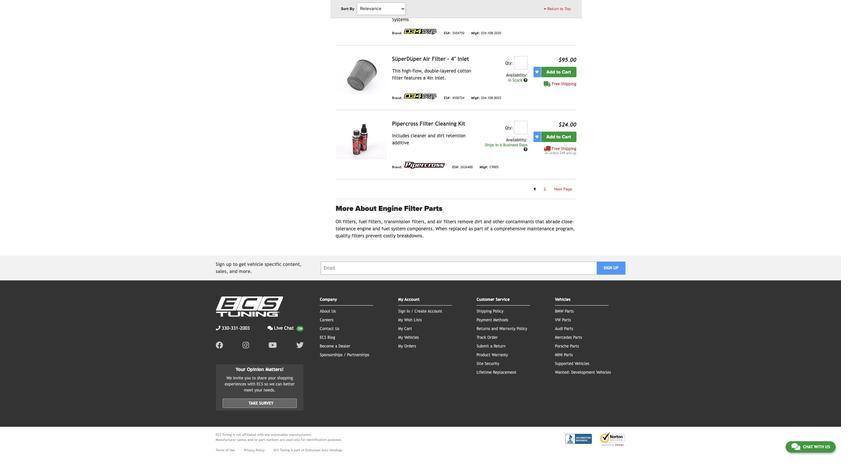 Task type: describe. For each thing, give the bounding box(es) containing it.
1 vertical spatial account
[[428, 309, 443, 314]]

034motorsport - corporate logo image for es#: 3504750
[[404, 28, 438, 35]]

careers
[[320, 318, 334, 323]]

track
[[477, 335, 487, 340]]

shipping inside free shipping on orders $49 and up
[[562, 146, 577, 151]]

0 vertical spatial in
[[509, 78, 512, 83]]

Email email field
[[321, 262, 598, 275]]

add to cart for $24.00
[[547, 134, 572, 140]]

page
[[564, 187, 573, 191]]

privacy
[[244, 449, 255, 452]]

vehicles up orders
[[405, 335, 419, 340]]

es#: for cleaning
[[453, 166, 460, 169]]

breakdowns.
[[398, 233, 424, 239]]

contact
[[320, 327, 334, 331]]

süperdüper air filter - 4" inlet
[[392, 56, 470, 62]]

to inside sign up to get vehicle specific content, sales, and more.
[[233, 262, 238, 267]]

manufacturer
[[216, 438, 236, 442]]

oil filters, fuel filters, transmission filters, and air filters remove dirt and other contaminants that abrade close- tolerance engine and fuel system components. when replaced as part of a comprehensive maintenance program, quality filters prevent costly breakdowns.
[[336, 219, 576, 239]]

4in
[[427, 75, 434, 81]]

service
[[496, 297, 510, 302]]

enthusiast auto holdings link
[[306, 448, 343, 453]]

0 vertical spatial account
[[405, 297, 420, 302]]

numbers
[[266, 438, 279, 442]]

layered
[[441, 68, 457, 74]]

2 filters, from the left
[[369, 219, 383, 225]]

1 link
[[530, 185, 540, 193]]

to inside "we invite you to share your shopping experiences with ecs so we can better meet your needs."
[[252, 376, 256, 381]]

your
[[236, 367, 246, 372]]

0 vertical spatial your
[[268, 376, 276, 381]]

1 filters, from the left
[[343, 219, 358, 225]]

your opinion matters!
[[236, 367, 284, 372]]

0 vertical spatial warranty
[[500, 327, 516, 331]]

p34
[[453, 10, 461, 15]]

identification
[[307, 438, 327, 442]]

es#2626400 - c9005 -  pipercross filter cleaning kit - includes cleaner and dirt retention additive - pipercross - audi bmw mercedes benz mini porsche image
[[336, 121, 387, 159]]

2 vertical spatial with
[[815, 445, 825, 450]]

1 vertical spatial return
[[494, 344, 506, 349]]

payment methods link
[[477, 318, 509, 323]]

sign for sign up to get vehicle specific content, sales, and more.
[[216, 262, 225, 267]]

about us link
[[320, 309, 336, 314]]

inlet.
[[435, 75, 447, 81]]

330-331-2003 link
[[216, 325, 250, 332]]

cart for $24.00
[[562, 134, 572, 140]]

and inside includes cleaner and dirt retention additive
[[428, 133, 436, 138]]

customer service
[[477, 297, 510, 302]]

brand: for pipercross
[[392, 166, 403, 169]]

and inside sign up to get vehicle specific content, sales, and more.
[[230, 269, 238, 274]]

flow,
[[413, 68, 423, 74]]

1 vertical spatial in
[[496, 143, 499, 147]]

tuning for not
[[222, 433, 232, 437]]

qty: for pipercross filter cleaning kit
[[506, 126, 513, 130]]

become
[[320, 344, 334, 349]]

double-
[[425, 68, 441, 74]]

purposes.
[[328, 438, 343, 442]]

shipping policy link
[[477, 309, 504, 314]]

air
[[437, 219, 443, 225]]

next page
[[555, 187, 573, 191]]

part inside ecs tuning is not affiliated with any automobile manufacturers. manufacturer names and/or part numbers are used only for identification purposes.
[[259, 438, 265, 442]]

1 horizontal spatial of
[[302, 449, 305, 452]]

sign for sign up
[[604, 266, 613, 271]]

availability: for $95.00
[[507, 73, 528, 78]]

2003
[[240, 326, 250, 331]]

systems
[[392, 17, 409, 22]]

program,
[[556, 226, 576, 232]]

any
[[265, 433, 270, 437]]

0 vertical spatial /
[[412, 309, 414, 314]]

live
[[274, 326, 283, 331]]

chat with us link
[[786, 442, 837, 453]]

pipercross
[[392, 121, 418, 127]]

b025
[[495, 96, 502, 100]]

availability: for $24.00
[[507, 138, 528, 142]]

x34
[[439, 10, 447, 15]]

and left the other
[[484, 219, 492, 225]]

2
[[544, 187, 547, 191]]

porsche parts
[[556, 344, 580, 349]]

vehicles right development
[[597, 370, 612, 375]]

034- for 034-108-z035
[[482, 31, 488, 35]]

pipercross filter cleaning kit
[[392, 121, 466, 127]]

es#: for filter
[[444, 96, 451, 100]]

contact us
[[320, 327, 340, 331]]

retention
[[446, 133, 466, 138]]

kit
[[459, 121, 466, 127]]

es#: 4500724
[[444, 96, 465, 100]]

parts for bmw parts
[[565, 309, 574, 314]]

to up free shipping on orders $49 and up
[[557, 134, 561, 140]]

1 vertical spatial warranty
[[492, 353, 509, 358]]

and left air
[[428, 219, 436, 225]]

034- for 034-108-b025
[[482, 96, 488, 100]]

034motorsport - corporate logo image for es#: 4500724
[[404, 93, 438, 99]]

wish
[[405, 318, 413, 323]]

as
[[469, 226, 473, 232]]

up for sign up
[[614, 266, 619, 271]]

cart for $95.00
[[562, 69, 572, 75]]

0 horizontal spatial in
[[407, 309, 410, 314]]

supplied
[[415, 10, 433, 15]]

shipping down the $95.00
[[562, 82, 577, 86]]

policy for shipping policy
[[493, 309, 504, 314]]

0 vertical spatial mfg#:
[[472, 31, 480, 35]]

es#: 3504750
[[444, 31, 465, 35]]

terms of use
[[216, 449, 235, 452]]

mercedes
[[556, 335, 572, 340]]

us inside chat with us link
[[826, 445, 831, 450]]

a right submit
[[491, 344, 493, 349]]

automobile
[[271, 433, 288, 437]]

become a dealer link
[[320, 344, 351, 349]]

0 horizontal spatial of
[[226, 449, 229, 452]]

maintenance
[[528, 226, 555, 232]]

supported vehicles link
[[556, 362, 590, 366]]

ships in 6 business days
[[485, 143, 528, 147]]

parts for porsche parts
[[571, 344, 580, 349]]

pipercross filter cleaning kit link
[[392, 121, 466, 127]]

site
[[477, 362, 484, 366]]

vehicles up bmw parts link
[[556, 297, 571, 302]]

1 vertical spatial about
[[320, 309, 331, 314]]

add for $24.00
[[547, 134, 556, 140]]

inlet
[[458, 56, 470, 62]]

components.
[[408, 226, 435, 232]]

1 horizontal spatial fuel
[[382, 226, 390, 232]]

to left top
[[561, 6, 564, 11]]

are
[[280, 438, 285, 442]]

filters
[[400, 10, 413, 15]]

chat with us
[[804, 445, 831, 450]]

prevent
[[366, 233, 382, 239]]

0 horizontal spatial fuel
[[359, 219, 367, 225]]

2 vertical spatial cart
[[405, 327, 412, 331]]

get
[[239, 262, 246, 267]]

sign up button
[[598, 262, 626, 275]]

mfg#: for süperdüper air filter - 4" inlet
[[472, 96, 480, 100]]

1
[[534, 187, 536, 191]]

comments image
[[792, 443, 801, 451]]

add to cart button for $95.00
[[542, 67, 577, 77]]

privacy policy
[[244, 449, 265, 452]]

porsche
[[556, 344, 569, 349]]

and/or
[[248, 438, 258, 442]]

dirt inside the oil filters, fuel filters, transmission filters, and air filters remove dirt and other contaminants that abrade close- tolerance engine and fuel system components. when replaced as part of a comprehensive maintenance program, quality filters prevent costly breakdowns.
[[475, 219, 483, 225]]

mfg#: c9005
[[480, 166, 499, 169]]

twitter logo image
[[297, 342, 304, 349]]

policy for privacy policy
[[256, 449, 265, 452]]

vw parts link
[[556, 318, 572, 323]]

2 vertical spatial filter
[[405, 204, 423, 213]]

contaminants
[[506, 219, 535, 225]]

2 free shipping from the top
[[552, 82, 577, 86]]

2 free from the top
[[552, 82, 561, 86]]

take survey link
[[223, 399, 297, 408]]

my for my account
[[399, 297, 404, 302]]

specially formulated cleaning agent for air filters supplied in x34 & p34 intake systems
[[392, 3, 477, 22]]

a inside the oil filters, fuel filters, transmission filters, and air filters remove dirt and other contaminants that abrade close- tolerance engine and fuel system components. when replaced as part of a comprehensive maintenance program, quality filters prevent costly breakdowns.
[[491, 226, 493, 232]]

my for my cart
[[399, 327, 403, 331]]

with inside "we invite you to share your shopping experiences with ecs so we can better meet your needs."
[[248, 382, 256, 387]]

customer
[[477, 297, 495, 302]]

product
[[477, 353, 491, 358]]

2 vertical spatial part
[[294, 449, 301, 452]]

system
[[392, 226, 406, 232]]

my orders
[[399, 344, 417, 349]]

names
[[237, 438, 247, 442]]

1 horizontal spatial chat
[[804, 445, 814, 450]]

1 free from the top
[[552, 10, 561, 15]]

tolerance
[[336, 226, 356, 232]]

oil
[[336, 219, 342, 225]]

and up order
[[492, 327, 498, 331]]

replacement
[[493, 370, 517, 375]]

my for my orders
[[399, 344, 403, 349]]

you
[[245, 376, 251, 381]]

sponsorships / partnerships
[[320, 353, 370, 358]]



Task type: locate. For each thing, give the bounding box(es) containing it.
cleaning for agent
[[438, 3, 456, 8]]

is down 'used'
[[291, 449, 293, 452]]

cleaning for kit
[[436, 121, 457, 127]]

of left use
[[226, 449, 229, 452]]

2 034motorsport - corporate logo image from the top
[[404, 93, 438, 99]]

quality
[[336, 233, 351, 239]]

sign in / create account
[[399, 309, 443, 314]]

4 my from the top
[[399, 335, 403, 340]]

0 horizontal spatial policy
[[256, 449, 265, 452]]

my for my wish lists
[[399, 318, 403, 323]]

1 vertical spatial add
[[547, 134, 556, 140]]

us for contact us
[[335, 327, 340, 331]]

0 horizontal spatial up
[[226, 262, 232, 267]]

experiences
[[225, 382, 247, 387]]

1 vertical spatial cart
[[562, 134, 572, 140]]

mfg#: for pipercross filter cleaning kit
[[480, 166, 489, 169]]

1 vertical spatial chat
[[804, 445, 814, 450]]

up inside button
[[614, 266, 619, 271]]

account
[[405, 297, 420, 302], [428, 309, 443, 314]]

ecs for ecs tuning is part of enthusiast auto holdings
[[274, 449, 279, 452]]

3 free from the top
[[552, 146, 561, 151]]

1 my from the top
[[399, 297, 404, 302]]

mfg#: right the '3504750'
[[472, 31, 480, 35]]

a left comprehensive
[[491, 226, 493, 232]]

add to cart up free shipping on orders $49 and up
[[547, 134, 572, 140]]

in inside specially formulated cleaning agent for air filters supplied in x34 & p34 intake systems
[[434, 10, 438, 15]]

mfg#: left c9005
[[480, 166, 489, 169]]

cart down $24.00
[[562, 134, 572, 140]]

ecs inside ecs tuning is not affiliated with any automobile manufacturers. manufacturer names and/or part numbers are used only for identification purposes.
[[216, 433, 221, 437]]

1 qty: from the top
[[506, 61, 513, 65]]

1 horizontal spatial up
[[573, 151, 577, 155]]

ecs for ecs blog
[[320, 335, 327, 340]]

filters
[[444, 219, 457, 225], [352, 233, 365, 239]]

ecs tuning image
[[216, 297, 283, 317]]

my cart link
[[399, 327, 412, 331]]

my for my vehicles
[[399, 335, 403, 340]]

in left 6
[[496, 143, 499, 147]]

business
[[504, 143, 519, 147]]

of right as
[[485, 226, 489, 232]]

0 horizontal spatial dirt
[[437, 133, 445, 138]]

0 vertical spatial free
[[552, 10, 561, 15]]

0 vertical spatial add to cart button
[[542, 67, 577, 77]]

0 vertical spatial add
[[547, 69, 556, 75]]

free shipping down the $95.00
[[552, 82, 577, 86]]

free shipping right caret up image
[[552, 10, 577, 15]]

108- for z035
[[488, 31, 495, 35]]

stock
[[513, 78, 523, 83]]

is for part
[[291, 449, 293, 452]]

2 add to wish list image from the top
[[536, 135, 539, 139]]

es#4500724 - 034-108-b025 - sperdper air filter - 4" inlet - this high-flow, double-layered cotton filter features a 4in inlet. - 034motorsport - audi volkswagen image
[[336, 56, 387, 94]]

es#:
[[444, 31, 451, 35], [444, 96, 451, 100], [453, 166, 460, 169]]

availability: up stock
[[507, 73, 528, 78]]

filters right air
[[444, 219, 457, 225]]

1 horizontal spatial for
[[471, 3, 477, 8]]

part down "only"
[[294, 449, 301, 452]]

part down any
[[259, 438, 265, 442]]

paginated product list navigation navigation
[[336, 185, 577, 193]]

2 link
[[540, 185, 551, 193]]

on
[[545, 151, 549, 155]]

2 horizontal spatial part
[[475, 226, 484, 232]]

free right on
[[552, 146, 561, 151]]

brand:
[[392, 31, 403, 35], [392, 96, 403, 100], [392, 166, 403, 169]]

up for sign up to get vehicle specific content, sales, and more.
[[226, 262, 232, 267]]

parts up porsche parts
[[574, 335, 583, 340]]

free inside free shipping on orders $49 and up
[[552, 146, 561, 151]]

used
[[286, 438, 293, 442]]

1 vertical spatial 034-
[[482, 96, 488, 100]]

and
[[428, 133, 436, 138], [567, 151, 572, 155], [428, 219, 436, 225], [484, 219, 492, 225], [373, 226, 381, 232], [230, 269, 238, 274], [492, 327, 498, 331]]

add to cart button up free shipping on orders $49 and up
[[542, 132, 577, 142]]

2 vertical spatial policy
[[256, 449, 265, 452]]

fuel up costly
[[382, 226, 390, 232]]

your
[[268, 376, 276, 381], [255, 388, 263, 393]]

survey
[[259, 401, 274, 406]]

parts right vw
[[563, 318, 572, 323]]

my left orders
[[399, 344, 403, 349]]

1 vertical spatial add to wish list image
[[536, 135, 539, 139]]

is inside ecs tuning is not affiliated with any automobile manufacturers. manufacturer names and/or part numbers are used only for identification purposes.
[[233, 433, 235, 437]]

tuning down are
[[280, 449, 290, 452]]

2 vertical spatial free
[[552, 146, 561, 151]]

330-331-2003
[[222, 326, 250, 331]]

2 horizontal spatial up
[[614, 266, 619, 271]]

my account
[[399, 297, 420, 302]]

fuel
[[359, 219, 367, 225], [382, 226, 390, 232]]

engine
[[358, 226, 372, 232]]

tuning for part
[[280, 449, 290, 452]]

1 horizontal spatial part
[[294, 449, 301, 452]]

for inside specially formulated cleaning agent for air filters supplied in x34 & p34 intake systems
[[471, 3, 477, 8]]

a left dealer
[[336, 344, 338, 349]]

my vehicles link
[[399, 335, 419, 340]]

1 horizontal spatial /
[[412, 309, 414, 314]]

1 vertical spatial is
[[291, 449, 293, 452]]

up inside sign up to get vehicle specific content, sales, and more.
[[226, 262, 232, 267]]

a left 4in
[[424, 75, 426, 81]]

0 vertical spatial cart
[[562, 69, 572, 75]]

parts for mini parts
[[564, 353, 573, 358]]

of left enthusiast in the left bottom of the page
[[302, 449, 305, 452]]

lifetime replacement link
[[477, 370, 517, 375]]

for inside ecs tuning is not affiliated with any automobile manufacturers. manufacturer names and/or part numbers are used only for identification purposes.
[[301, 438, 306, 442]]

ecs left blog
[[320, 335, 327, 340]]

supported vehicles
[[556, 362, 590, 366]]

invite
[[233, 376, 244, 381]]

qty: for süperdüper air filter - 4" inlet
[[506, 61, 513, 65]]

1 vertical spatial availability:
[[507, 138, 528, 142]]

sponsorships
[[320, 353, 343, 358]]

my left wish
[[399, 318, 403, 323]]

1 add to cart button from the top
[[542, 67, 577, 77]]

0 vertical spatial in
[[434, 10, 438, 15]]

caret up image
[[544, 7, 547, 11]]

filter left -
[[432, 56, 446, 62]]

with left any
[[257, 433, 264, 437]]

privacy policy link
[[244, 448, 265, 453]]

qty: up in stock
[[506, 61, 513, 65]]

1 add from the top
[[547, 69, 556, 75]]

shipping policy
[[477, 309, 504, 314]]

is left not
[[233, 433, 235, 437]]

1 add to wish list image from the top
[[536, 70, 539, 74]]

3 my from the top
[[399, 327, 403, 331]]

1 vertical spatial 108-
[[488, 96, 495, 100]]

1 vertical spatial tuning
[[280, 449, 290, 452]]

live chat link
[[268, 325, 304, 332]]

ecs inside "we invite you to share your shopping experiences with ecs so we can better meet your needs."
[[257, 382, 263, 387]]

2 my from the top
[[399, 318, 403, 323]]

2 horizontal spatial filters,
[[412, 219, 426, 225]]

2 availability: from the top
[[507, 138, 528, 142]]

with inside ecs tuning is not affiliated with any automobile manufacturers. manufacturer names and/or part numbers are used only for identification purposes.
[[257, 433, 264, 437]]

0 horizontal spatial is
[[233, 433, 235, 437]]

1 horizontal spatial tuning
[[280, 449, 290, 452]]

chat right comments image
[[804, 445, 814, 450]]

to down the $95.00
[[557, 69, 561, 75]]

sign for sign in / create account
[[399, 309, 406, 314]]

parts for audi parts
[[565, 327, 574, 331]]

1 vertical spatial cleaning
[[436, 121, 457, 127]]

0 vertical spatial add to wish list image
[[536, 70, 539, 74]]

brand: down additive
[[392, 166, 403, 169]]

account up sign in / create account
[[405, 297, 420, 302]]

1 vertical spatial filter
[[420, 121, 434, 127]]

for up intake
[[471, 3, 477, 8]]

108- right the '3504750'
[[488, 31, 495, 35]]

0 vertical spatial 108-
[[488, 31, 495, 35]]

blog
[[328, 335, 335, 340]]

submit a return link
[[477, 344, 506, 349]]

my wish lists link
[[399, 318, 422, 323]]

dirt
[[437, 133, 445, 138], [475, 219, 483, 225]]

cart down wish
[[405, 327, 412, 331]]

0 vertical spatial add to cart
[[547, 69, 572, 75]]

audi parts
[[556, 327, 574, 331]]

es#3504750 - 034-108-z035 - 034motorsport air filter cleaning kit - specially formulated cleaning agent for air filters supplied in x34 & p34 intake systems - 034motorsport - audi volkswagen mercedes benz mini porsche image
[[336, 0, 387, 23]]

question circle image
[[524, 78, 528, 82]]

1 vertical spatial free
[[552, 82, 561, 86]]

0 horizontal spatial for
[[301, 438, 306, 442]]

add to wish list image
[[536, 70, 539, 74], [536, 135, 539, 139]]

tuning inside ecs tuning is not affiliated with any automobile manufacturers. manufacturer names and/or part numbers are used only for identification purposes.
[[222, 433, 232, 437]]

is for not
[[233, 433, 235, 437]]

1 vertical spatial filters
[[352, 233, 365, 239]]

5 my from the top
[[399, 344, 403, 349]]

2 qty: from the top
[[506, 126, 513, 130]]

sign inside button
[[604, 266, 613, 271]]

security
[[485, 362, 500, 366]]

108- for b025
[[488, 96, 495, 100]]

1 108- from the top
[[488, 31, 495, 35]]

that
[[536, 219, 545, 225]]

terms
[[216, 449, 225, 452]]

account right the create at the bottom
[[428, 309, 443, 314]]

1 vertical spatial add to cart button
[[542, 132, 577, 142]]

dirt inside includes cleaner and dirt retention additive
[[437, 133, 445, 138]]

with right comments image
[[815, 445, 825, 450]]

in up wish
[[407, 309, 410, 314]]

0 vertical spatial filter
[[432, 56, 446, 62]]

1 vertical spatial mfg#:
[[472, 96, 480, 100]]

3 filters, from the left
[[412, 219, 426, 225]]

034- left z035 at the top
[[482, 31, 488, 35]]

fuel up "engine"
[[359, 219, 367, 225]]

track order link
[[477, 335, 498, 340]]

in left stock
[[509, 78, 512, 83]]

0 horizontal spatial in
[[434, 10, 438, 15]]

0 vertical spatial part
[[475, 226, 484, 232]]

brand: down systems
[[392, 31, 403, 35]]

facebook logo image
[[216, 342, 223, 349]]

2 brand: from the top
[[392, 96, 403, 100]]

meet
[[244, 388, 253, 393]]

to left get
[[233, 262, 238, 267]]

my vehicles
[[399, 335, 419, 340]]

1 vertical spatial 034motorsport - corporate logo image
[[404, 93, 438, 99]]

1 horizontal spatial in
[[509, 78, 512, 83]]

when
[[436, 226, 448, 232]]

about up "engine"
[[356, 204, 377, 213]]

availability:
[[507, 73, 528, 78], [507, 138, 528, 142]]

free right caret up image
[[552, 10, 561, 15]]

es#: left the '3504750'
[[444, 31, 451, 35]]

add to cart
[[547, 69, 572, 75], [547, 134, 572, 140]]

2 108- from the top
[[488, 96, 495, 100]]

1 vertical spatial fuel
[[382, 226, 390, 232]]

1 vertical spatial /
[[344, 353, 346, 358]]

up
[[573, 151, 577, 155], [226, 262, 232, 267], [614, 266, 619, 271]]

us up careers
[[332, 309, 336, 314]]

add for $95.00
[[547, 69, 556, 75]]

live chat
[[274, 326, 294, 331]]

add to cart button for $24.00
[[542, 132, 577, 142]]

1 vertical spatial add to cart
[[547, 134, 572, 140]]

0 vertical spatial 034-
[[482, 31, 488, 35]]

1 horizontal spatial about
[[356, 204, 377, 213]]

0 vertical spatial for
[[471, 3, 477, 8]]

1 horizontal spatial policy
[[493, 309, 504, 314]]

ecs left so
[[257, 382, 263, 387]]

0 vertical spatial es#:
[[444, 31, 451, 35]]

comments image
[[268, 326, 273, 331]]

0 vertical spatial free shipping
[[552, 10, 577, 15]]

track order
[[477, 335, 498, 340]]

free shipping
[[552, 10, 577, 15], [552, 82, 577, 86]]

to
[[561, 6, 564, 11], [557, 69, 561, 75], [557, 134, 561, 140], [233, 262, 238, 267], [252, 376, 256, 381]]

3 brand: from the top
[[392, 166, 403, 169]]

parts down mercedes parts link
[[571, 344, 580, 349]]

0 vertical spatial return
[[548, 6, 559, 11]]

part inside the oil filters, fuel filters, transmission filters, and air filters remove dirt and other contaminants that abrade close- tolerance engine and fuel system components. when replaced as part of a comprehensive maintenance program, quality filters prevent costly breakdowns.
[[475, 226, 484, 232]]

1 vertical spatial us
[[335, 327, 340, 331]]

ecs tuning is part of enthusiast auto holdings
[[274, 449, 343, 452]]

cleaning inside specially formulated cleaning agent for air filters supplied in x34 & p34 intake systems
[[438, 3, 456, 8]]

0 horizontal spatial tuning
[[222, 433, 232, 437]]

034motorsport - corporate logo image
[[404, 28, 438, 35], [404, 93, 438, 99]]

2 034- from the top
[[482, 96, 488, 100]]

z035
[[495, 31, 502, 35]]

development
[[572, 370, 596, 375]]

shipping right orders
[[562, 146, 577, 151]]

0 vertical spatial is
[[233, 433, 235, 437]]

parts for mercedes parts
[[574, 335, 583, 340]]

shipping up payment
[[477, 309, 492, 314]]

tuning
[[222, 433, 232, 437], [280, 449, 290, 452]]

a
[[424, 75, 426, 81], [491, 226, 493, 232], [336, 344, 338, 349], [491, 344, 493, 349]]

of inside the oil filters, fuel filters, transmission filters, and air filters remove dirt and other contaminants that abrade close- tolerance engine and fuel system components. when replaced as part of a comprehensive maintenance program, quality filters prevent costly breakdowns.
[[485, 226, 489, 232]]

high-
[[402, 68, 413, 74]]

0 horizontal spatial air
[[392, 10, 398, 15]]

and inside free shipping on orders $49 and up
[[567, 151, 572, 155]]

us right contact
[[335, 327, 340, 331]]

2 add to cart from the top
[[547, 134, 572, 140]]

brand: for süperdüper
[[392, 96, 403, 100]]

0 horizontal spatial your
[[255, 388, 263, 393]]

vehicles up wanted: development vehicles link
[[575, 362, 590, 366]]

1 horizontal spatial air
[[424, 56, 431, 62]]

0 horizontal spatial chat
[[284, 326, 294, 331]]

add to wish list image for $24.00
[[536, 135, 539, 139]]

parts up mercedes parts link
[[565, 327, 574, 331]]

top
[[565, 6, 572, 11]]

formulated
[[413, 3, 437, 8]]

in stock
[[509, 78, 524, 83]]

1 vertical spatial brand:
[[392, 96, 403, 100]]

0 horizontal spatial with
[[248, 382, 256, 387]]

es#: left the 4500724
[[444, 96, 451, 100]]

my up my vehicles
[[399, 327, 403, 331]]

use
[[230, 449, 235, 452]]

youtube logo image
[[269, 342, 277, 349]]

air up the "double-"
[[424, 56, 431, 62]]

up inside free shipping on orders $49 and up
[[573, 151, 577, 155]]

es#: 2626400
[[453, 166, 473, 169]]

1 brand: from the top
[[392, 31, 403, 35]]

tuning up manufacturer
[[222, 433, 232, 437]]

0 vertical spatial about
[[356, 204, 377, 213]]

es#: left 2626400
[[453, 166, 460, 169]]

2 horizontal spatial policy
[[517, 327, 528, 331]]

sign inside sign up to get vehicle specific content, sales, and more.
[[216, 262, 225, 267]]

0 vertical spatial fuel
[[359, 219, 367, 225]]

1 vertical spatial in
[[407, 309, 410, 314]]

filters, up tolerance
[[343, 219, 358, 225]]

1 horizontal spatial in
[[496, 143, 499, 147]]

1 horizontal spatial sign
[[399, 309, 406, 314]]

None number field
[[515, 56, 528, 69], [515, 121, 528, 134], [515, 56, 528, 69], [515, 121, 528, 134]]

filters, up "engine"
[[369, 219, 383, 225]]

mfg#: 034-108-b025
[[472, 96, 502, 100]]

ecs for ecs tuning is not affiliated with any automobile manufacturers. manufacturer names and/or part numbers are used only for identification purposes.
[[216, 433, 221, 437]]

dirt left retention
[[437, 133, 445, 138]]

us for about us
[[332, 309, 336, 314]]

1 horizontal spatial return
[[548, 6, 559, 11]]

/ left the create at the bottom
[[412, 309, 414, 314]]

for down manufacturers.
[[301, 438, 306, 442]]

6
[[500, 143, 503, 147]]

instagram logo image
[[243, 342, 249, 349]]

question circle image
[[524, 148, 528, 152]]

filter up cleaner
[[420, 121, 434, 127]]

cleaning up &
[[438, 3, 456, 8]]

part right as
[[475, 226, 484, 232]]

your up we
[[268, 376, 276, 381]]

wanted: development vehicles
[[556, 370, 612, 375]]

cart down the $95.00
[[562, 69, 572, 75]]

return down order
[[494, 344, 506, 349]]

0 vertical spatial filters
[[444, 219, 457, 225]]

süperdüper air filter - 4" inlet link
[[392, 56, 470, 62]]

shipping right caret up image
[[562, 10, 577, 15]]

qty: up business
[[506, 126, 513, 130]]

0 vertical spatial policy
[[493, 309, 504, 314]]

2 horizontal spatial sign
[[604, 266, 613, 271]]

1 add to cart from the top
[[547, 69, 572, 75]]

/
[[412, 309, 414, 314], [344, 353, 346, 358]]

my down my cart link
[[399, 335, 403, 340]]

air up systems
[[392, 10, 398, 15]]

0 horizontal spatial return
[[494, 344, 506, 349]]

1 free shipping from the top
[[552, 10, 577, 15]]

a inside this high-flow, double-layered cotton filter features a 4in inlet.
[[424, 75, 426, 81]]

chat
[[284, 326, 294, 331], [804, 445, 814, 450]]

1 vertical spatial air
[[424, 56, 431, 62]]

brand: down the filter
[[392, 96, 403, 100]]

this
[[392, 68, 401, 74]]

for
[[471, 3, 477, 8], [301, 438, 306, 442]]

1 vertical spatial policy
[[517, 327, 528, 331]]

my up my wish lists link
[[399, 297, 404, 302]]

2 add from the top
[[547, 134, 556, 140]]

we invite you to share your shopping experiences with ecs so we can better meet your needs.
[[225, 376, 295, 393]]

this high-flow, double-layered cotton filter features a 4in inlet.
[[392, 68, 472, 81]]

is
[[233, 433, 235, 437], [291, 449, 293, 452]]

and right sales,
[[230, 269, 238, 274]]

lists
[[414, 318, 422, 323]]

0 vertical spatial chat
[[284, 326, 294, 331]]

in left 'x34'
[[434, 10, 438, 15]]

filter
[[392, 75, 403, 81]]

free down the $95.00
[[552, 82, 561, 86]]

1 034- from the top
[[482, 31, 488, 35]]

not
[[236, 433, 241, 437]]

includes
[[392, 133, 410, 138]]

my
[[399, 297, 404, 302], [399, 318, 403, 323], [399, 327, 403, 331], [399, 335, 403, 340], [399, 344, 403, 349]]

1 vertical spatial part
[[259, 438, 265, 442]]

your right meet at the bottom of page
[[255, 388, 263, 393]]

parts up air
[[425, 204, 443, 213]]

add to cart for $95.00
[[547, 69, 572, 75]]

2 horizontal spatial of
[[485, 226, 489, 232]]

phone image
[[216, 326, 221, 331]]

methods
[[494, 318, 509, 323]]

0 horizontal spatial filters
[[352, 233, 365, 239]]

034- left b025
[[482, 96, 488, 100]]

2 add to cart button from the top
[[542, 132, 577, 142]]

034motorsport - corporate logo image down supplied
[[404, 28, 438, 35]]

1 availability: from the top
[[507, 73, 528, 78]]

/ down dealer
[[344, 353, 346, 358]]

1 vertical spatial your
[[255, 388, 263, 393]]

0 horizontal spatial sign
[[216, 262, 225, 267]]

pipercross - corporate logo image
[[404, 162, 446, 169]]

filter up transmission
[[405, 204, 423, 213]]

parts for vw parts
[[563, 318, 572, 323]]

air inside specially formulated cleaning agent for air filters supplied in x34 & p34 intake systems
[[392, 10, 398, 15]]

1 034motorsport - corporate logo image from the top
[[404, 28, 438, 35]]

return right caret up image
[[548, 6, 559, 11]]

cleaning up retention
[[436, 121, 457, 127]]

add to wish list image for $95.00
[[536, 70, 539, 74]]

additive
[[392, 140, 410, 145]]

and right $49
[[567, 151, 572, 155]]

dirt right remove
[[475, 219, 483, 225]]

return to top
[[547, 6, 572, 11]]

policy inside privacy policy link
[[256, 449, 265, 452]]

1 vertical spatial free shipping
[[552, 82, 577, 86]]

terms of use link
[[216, 448, 235, 453]]

1 vertical spatial es#:
[[444, 96, 451, 100]]

2 vertical spatial us
[[826, 445, 831, 450]]

2 vertical spatial brand:
[[392, 166, 403, 169]]

and up prevent
[[373, 226, 381, 232]]

1 horizontal spatial is
[[291, 449, 293, 452]]

0 horizontal spatial filters,
[[343, 219, 358, 225]]



Task type: vqa. For each thing, say whether or not it's contained in the screenshot.
'you'
yes



